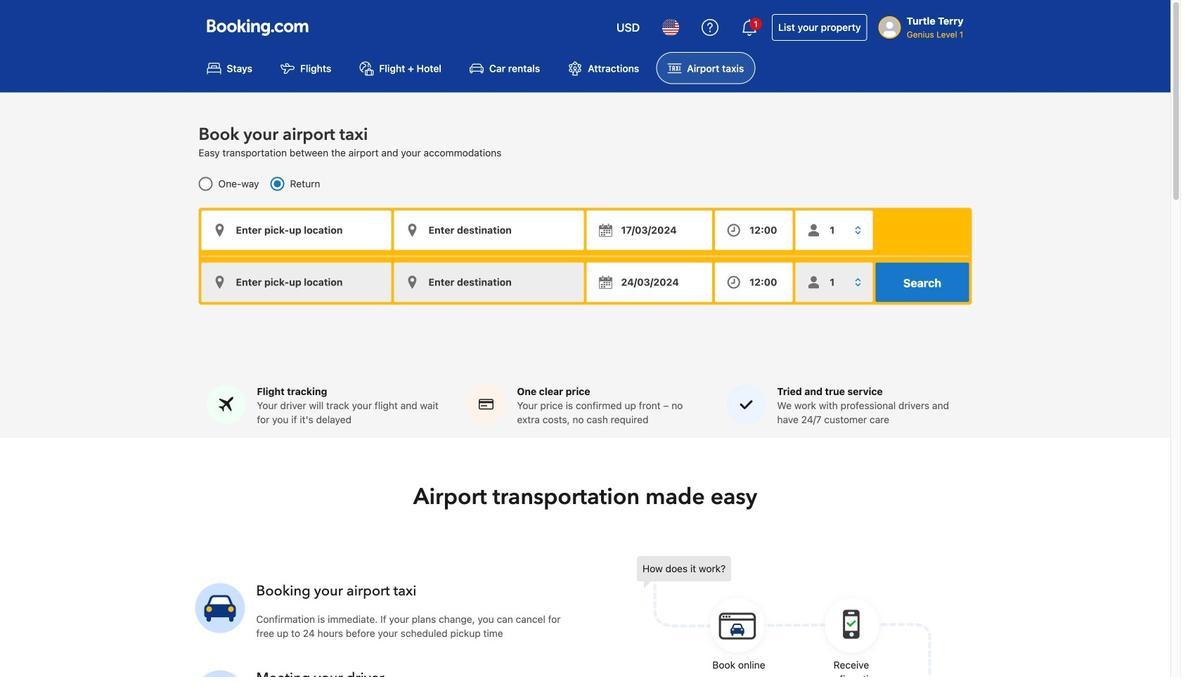 Task type: locate. For each thing, give the bounding box(es) containing it.
booking.com online hotel reservations image
[[207, 19, 308, 36]]

booking airport taxi image
[[637, 556, 933, 677], [195, 583, 245, 633], [195, 671, 245, 677]]

Enter pick-up location text field
[[202, 211, 391, 250]]

Enter destination text field
[[394, 211, 584, 250]]



Task type: vqa. For each thing, say whether or not it's contained in the screenshot.
sixth "Miles" from right
no



